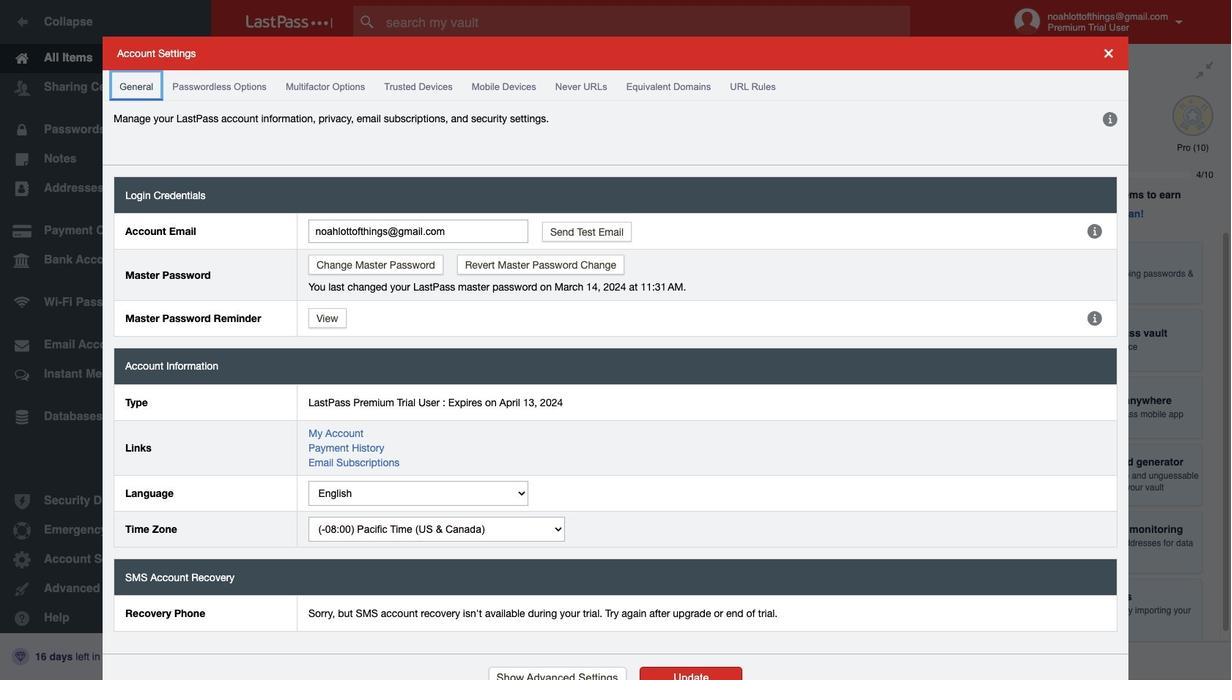 Task type: vqa. For each thing, say whether or not it's contained in the screenshot.
Manage Your Vault image
no



Task type: describe. For each thing, give the bounding box(es) containing it.
search my vault text field
[[353, 6, 939, 38]]

Search search field
[[353, 6, 939, 38]]

main navigation navigation
[[0, 0, 211, 681]]



Task type: locate. For each thing, give the bounding box(es) containing it.
vault options navigation
[[211, 44, 969, 88]]

lastpass image
[[246, 15, 333, 29]]

new item navigation
[[899, 621, 954, 681]]



